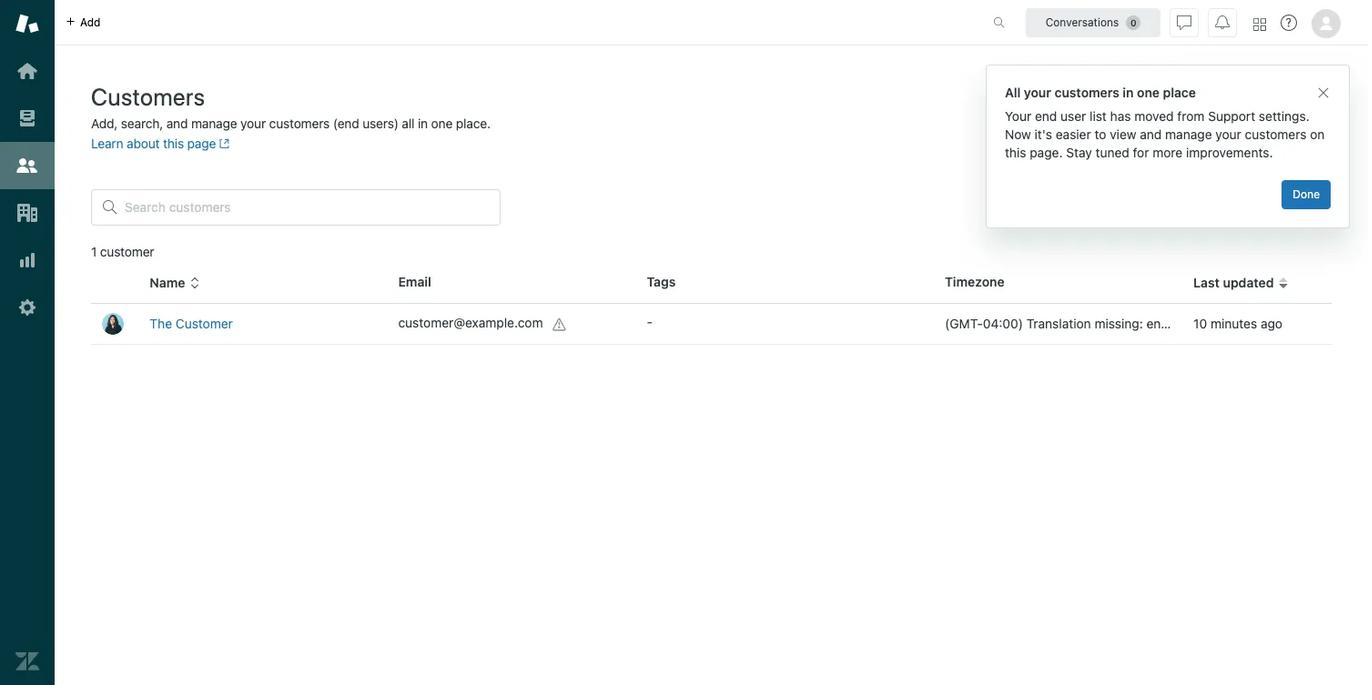 Task type: describe. For each thing, give the bounding box(es) containing it.
manage inside the customers add, search, and manage your customers (end users) all in one place.
[[191, 116, 237, 131]]

conversations button
[[1026, 8, 1161, 37]]

Search customers field
[[125, 199, 489, 216]]

1 horizontal spatial your
[[1024, 85, 1051, 100]]

for
[[1133, 145, 1149, 160]]

admin image
[[15, 296, 39, 319]]

all your customers in one place your end user list has moved from support settings. now it's easier to view and manage your customers on this page. stay tuned for more improvements.
[[1005, 85, 1325, 160]]

1
[[91, 244, 97, 259]]

name button
[[150, 275, 200, 291]]

name
[[150, 275, 185, 290]]

0 horizontal spatial this
[[163, 136, 184, 151]]

organizations image
[[15, 201, 39, 225]]

main element
[[0, 0, 55, 685]]

close image
[[1316, 86, 1331, 100]]

get started image
[[15, 59, 39, 83]]

moved
[[1134, 108, 1174, 124]]

04:00)
[[983, 316, 1023, 331]]

page.
[[1030, 145, 1063, 160]]

end
[[1035, 108, 1057, 124]]

1.txt.timezone.america_new_
[[1202, 316, 1368, 331]]

us-
[[1167, 316, 1190, 331]]

this inside all your customers in one place your end user list has moved from support settings. now it's easier to view and manage your customers on this page. stay tuned for more improvements.
[[1005, 145, 1026, 160]]

easier
[[1056, 127, 1091, 142]]

one inside the customers add, search, and manage your customers (end users) all in one place.
[[431, 116, 453, 131]]

updated
[[1223, 275, 1274, 290]]

10 minutes ago
[[1193, 316, 1283, 331]]

x-
[[1190, 316, 1202, 331]]

the customer
[[150, 316, 233, 331]]

page
[[187, 136, 216, 151]]

last
[[1193, 275, 1220, 290]]

and inside all your customers in one place your end user list has moved from support settings. now it's easier to view and manage your customers on this page. stay tuned for more improvements.
[[1140, 127, 1162, 142]]

2 horizontal spatial your
[[1215, 127, 1241, 142]]

learn about this page
[[91, 136, 216, 151]]

stay
[[1066, 145, 1092, 160]]

more
[[1153, 145, 1183, 160]]

has
[[1110, 108, 1131, 124]]

in inside all your customers in one place your end user list has moved from support settings. now it's easier to view and manage your customers on this page. stay tuned for more improvements.
[[1123, 85, 1134, 100]]

users)
[[362, 116, 399, 131]]

missing:
[[1095, 316, 1143, 331]]

last updated
[[1193, 275, 1274, 290]]

(gmt-
[[945, 316, 983, 331]]

ago
[[1261, 316, 1283, 331]]

customer for add customer
[[1271, 96, 1326, 111]]

from
[[1177, 108, 1205, 124]]

zendesk products image
[[1253, 18, 1266, 30]]

customer@example.com
[[398, 315, 543, 331]]

-
[[647, 314, 653, 329]]

your inside the customers add, search, and manage your customers (end users) all in one place.
[[240, 116, 266, 131]]

place.
[[456, 116, 490, 131]]

en-
[[1146, 316, 1167, 331]]

add,
[[91, 116, 118, 131]]

the
[[150, 316, 172, 331]]

add customer button
[[1229, 86, 1341, 122]]

views image
[[15, 106, 39, 130]]

done
[[1293, 188, 1320, 201]]

on
[[1310, 127, 1325, 142]]



Task type: locate. For each thing, give the bounding box(es) containing it.
customer inside button
[[1271, 96, 1326, 111]]

1 horizontal spatial customers
[[1055, 85, 1119, 100]]

your
[[1005, 108, 1031, 124]]

view
[[1110, 127, 1136, 142]]

customer right 1
[[100, 244, 154, 259]]

0 vertical spatial in
[[1123, 85, 1134, 100]]

all
[[402, 116, 414, 131]]

learn about this page link
[[91, 136, 230, 151]]

get help image
[[1281, 15, 1297, 31]]

customer
[[1271, 96, 1326, 111], [100, 244, 154, 259]]

one up moved
[[1137, 85, 1160, 100]]

1 vertical spatial one
[[431, 116, 453, 131]]

(end
[[333, 116, 359, 131]]

settings.
[[1259, 108, 1310, 124]]

customers
[[1055, 85, 1119, 100], [269, 116, 330, 131], [1245, 127, 1307, 142]]

in up 'has'
[[1123, 85, 1134, 100]]

customers
[[91, 83, 205, 110]]

0 vertical spatial customer
[[1271, 96, 1326, 111]]

zendesk image
[[15, 650, 39, 674]]

customer up the on
[[1271, 96, 1326, 111]]

and up learn about this page link
[[166, 116, 188, 131]]

1 horizontal spatial and
[[1140, 127, 1162, 142]]

this
[[163, 136, 184, 151], [1005, 145, 1026, 160]]

unverified email image
[[552, 317, 567, 332]]

1 vertical spatial in
[[418, 116, 428, 131]]

customers add, search, and manage your customers (end users) all in one place.
[[91, 83, 490, 131]]

0 horizontal spatial customer
[[100, 244, 154, 259]]

to
[[1095, 127, 1106, 142]]

the customer link
[[150, 316, 233, 331]]

this left page
[[163, 136, 184, 151]]

all
[[1005, 85, 1021, 100]]

customer
[[176, 316, 233, 331]]

your
[[1024, 85, 1051, 100], [240, 116, 266, 131], [1215, 127, 1241, 142]]

manage
[[191, 116, 237, 131], [1165, 127, 1212, 142]]

customers inside the customers add, search, and manage your customers (end users) all in one place.
[[269, 116, 330, 131]]

1 horizontal spatial this
[[1005, 145, 1026, 160]]

0 horizontal spatial in
[[418, 116, 428, 131]]

list
[[1090, 108, 1107, 124]]

one
[[1137, 85, 1160, 100], [431, 116, 453, 131]]

1 horizontal spatial customer
[[1271, 96, 1326, 111]]

done button
[[1282, 180, 1331, 209]]

and
[[166, 116, 188, 131], [1140, 127, 1162, 142]]

last updated button
[[1193, 275, 1288, 291]]

manage down from
[[1165, 127, 1212, 142]]

add customer
[[1244, 96, 1326, 111]]

manage up '(opens in a new tab)' "icon"
[[191, 116, 237, 131]]

(opens in a new tab) image
[[216, 139, 230, 149]]

tuned
[[1095, 145, 1129, 160]]

it's
[[1035, 127, 1052, 142]]

0 vertical spatial one
[[1137, 85, 1160, 100]]

0 horizontal spatial customers
[[269, 116, 330, 131]]

10
[[1193, 316, 1207, 331]]

user
[[1060, 108, 1086, 124]]

0 horizontal spatial manage
[[191, 116, 237, 131]]

0 horizontal spatial your
[[240, 116, 266, 131]]

place
[[1163, 85, 1196, 100]]

support
[[1208, 108, 1255, 124]]

customers down settings.
[[1245, 127, 1307, 142]]

all your customers in one place dialog
[[986, 65, 1350, 228]]

now
[[1005, 127, 1031, 142]]

and inside the customers add, search, and manage your customers (end users) all in one place.
[[166, 116, 188, 131]]

minutes
[[1211, 316, 1257, 331]]

conversations
[[1046, 15, 1119, 29]]

customer for 1 customer
[[100, 244, 154, 259]]

1 horizontal spatial manage
[[1165, 127, 1212, 142]]

manage inside all your customers in one place your end user list has moved from support settings. now it's easier to view and manage your customers on this page. stay tuned for more improvements.
[[1165, 127, 1212, 142]]

reporting image
[[15, 248, 39, 272]]

add
[[1244, 96, 1267, 111]]

2 horizontal spatial customers
[[1245, 127, 1307, 142]]

in inside the customers add, search, and manage your customers (end users) all in one place.
[[418, 116, 428, 131]]

translation
[[1026, 316, 1091, 331]]

customers up "list"
[[1055, 85, 1119, 100]]

0 horizontal spatial one
[[431, 116, 453, 131]]

zendesk support image
[[15, 12, 39, 35]]

1 vertical spatial customer
[[100, 244, 154, 259]]

learn
[[91, 136, 123, 151]]

customers left "(end"
[[269, 116, 330, 131]]

1 horizontal spatial one
[[1137, 85, 1160, 100]]

search,
[[121, 116, 163, 131]]

and down moved
[[1140, 127, 1162, 142]]

(gmt-04:00) translation missing: en-us-x-1.txt.timezone.america_new_
[[945, 316, 1368, 331]]

customers image
[[15, 154, 39, 177]]

0 horizontal spatial and
[[166, 116, 188, 131]]

one left place.
[[431, 116, 453, 131]]

about
[[127, 136, 160, 151]]

this down now
[[1005, 145, 1026, 160]]

improvements.
[[1186, 145, 1273, 160]]

in
[[1123, 85, 1134, 100], [418, 116, 428, 131]]

in right all
[[418, 116, 428, 131]]

1 horizontal spatial in
[[1123, 85, 1134, 100]]

1 customer
[[91, 244, 154, 259]]

one inside all your customers in one place your end user list has moved from support settings. now it's easier to view and manage your customers on this page. stay tuned for more improvements.
[[1137, 85, 1160, 100]]



Task type: vqa. For each thing, say whether or not it's contained in the screenshot.
'bulk'
no



